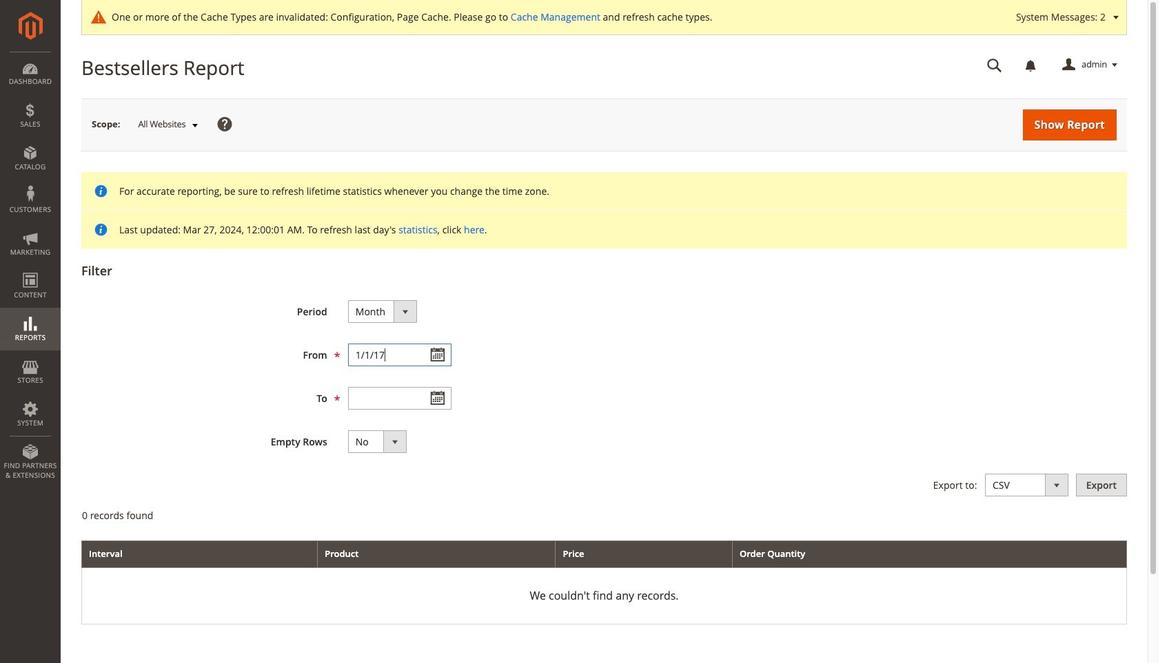 Task type: locate. For each thing, give the bounding box(es) containing it.
menu bar
[[0, 52, 61, 488]]

None text field
[[348, 387, 451, 410]]

None text field
[[978, 53, 1012, 77], [348, 344, 451, 367], [978, 53, 1012, 77], [348, 344, 451, 367]]



Task type: describe. For each thing, give the bounding box(es) containing it.
magento admin panel image
[[18, 12, 42, 40]]



